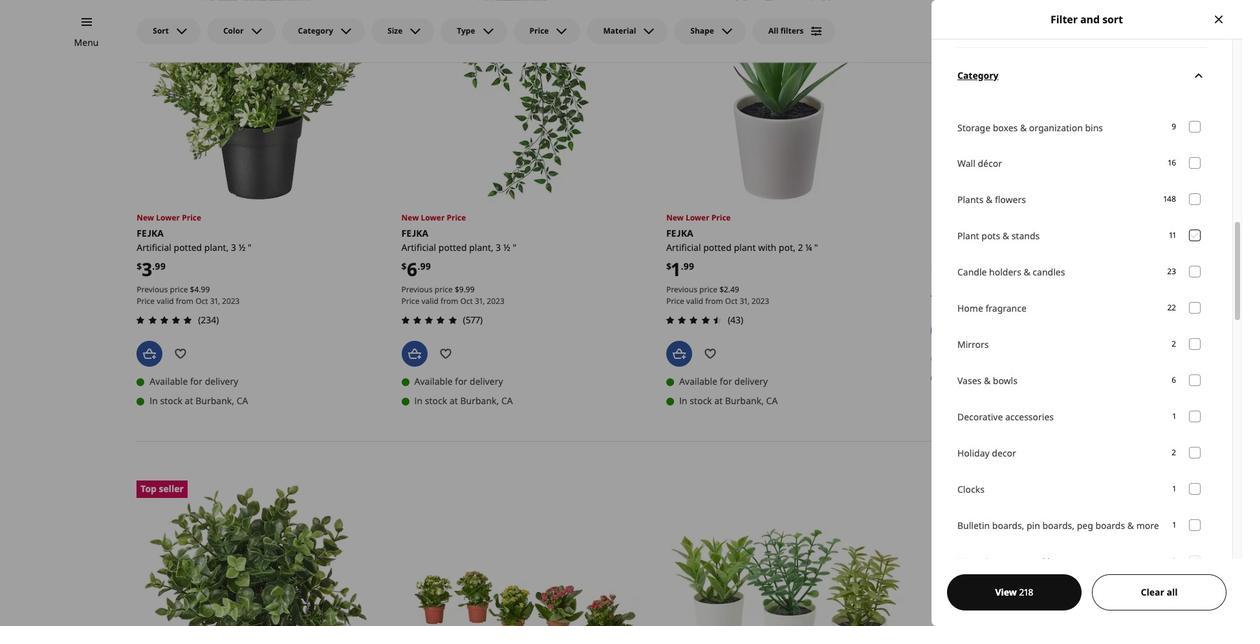 Task type: describe. For each thing, give the bounding box(es) containing it.
sort
[[153, 25, 169, 36]]

pot,
[[779, 241, 796, 254]]

" inside new lower price fejka artificial potted plant with pot, 2 ¼ " $ 1 . 99
[[815, 241, 819, 254]]

ca for 6
[[502, 395, 513, 407]]

1 for decorative accessories
[[1173, 411, 1177, 422]]

2023 for "
[[752, 296, 770, 307]]

(234)
[[198, 314, 219, 326]]

" inside new lower price fejka artificial potted plant, 3 ½ " $ 6 . 99
[[513, 241, 517, 254]]

at for 3
[[185, 395, 193, 407]]

& right plants
[[986, 194, 993, 206]]

stands
[[1012, 230, 1040, 242]]

218
[[1020, 586, 1034, 599]]

compare
[[1094, 25, 1133, 37]]

holiday
[[958, 447, 990, 460]]

(577)
[[463, 314, 483, 326]]

clear all
[[1141, 586, 1178, 599]]

decorative
[[958, 411, 1003, 424]]

all
[[1167, 586, 1178, 599]]

99 inside previous price $ 9 . 99 price valid from oct 31, 2023
[[466, 284, 475, 295]]

category button
[[958, 47, 1207, 104]]

type
[[457, 25, 475, 36]]

16 products element
[[1169, 157, 1177, 170]]

$ inside previous price $ 9 . 99 price valid from oct 31, 2023
[[455, 284, 459, 295]]

category button
[[282, 18, 365, 44]]

clear all button
[[1093, 575, 1227, 611]]

category for category dropdown button
[[958, 69, 999, 82]]

6 inside document
[[1172, 375, 1177, 386]]

filters
[[781, 25, 804, 36]]

available for 1
[[680, 376, 718, 388]]

available for 3
[[150, 376, 188, 388]]

clocks
[[958, 484, 985, 496]]

price inside new lower price fejka artificial potted plant, 3 ½ " $ 3 . 99
[[182, 212, 201, 223]]

review: 4.8 out of 5 stars. total reviews: 234 image
[[133, 313, 196, 328]]

in for 6
[[415, 395, 423, 407]]

for for 3
[[190, 376, 203, 388]]

from for 6
[[441, 296, 459, 307]]

potted for 3
[[174, 241, 202, 254]]

at for 1
[[715, 395, 723, 407]]

view 218
[[996, 586, 1034, 599]]

plant
[[734, 241, 756, 254]]

accessories
[[1006, 411, 1054, 424]]

oct for 6
[[461, 296, 473, 307]]

99 inside 'previous price $ 4 . 99 price valid from oct 31, 2023'
[[201, 284, 210, 295]]

review: 4.8 out of 5 stars. total reviews: 577 image
[[398, 313, 461, 328]]

sort button
[[137, 18, 201, 44]]

more
[[1137, 520, 1160, 532]]

shape button
[[675, 18, 746, 44]]

from for 3
[[176, 296, 194, 307]]

previous for 6
[[402, 284, 433, 295]]

31, for 1
[[740, 296, 750, 307]]

fejka for 6
[[402, 227, 429, 239]]

previous price $ 9 . 99 price valid from oct 31, 2023
[[402, 284, 505, 307]]

boxes
[[993, 121, 1018, 134]]

size button
[[372, 18, 435, 44]]

décor
[[978, 158, 1003, 170]]

available for delivery for 1
[[680, 376, 768, 388]]

(43)
[[728, 314, 744, 326]]

bins
[[1086, 121, 1104, 134]]

stock for 3
[[160, 395, 183, 407]]

review: 4.6 out of 5 stars. total reviews: 43 image
[[663, 313, 725, 328]]

oct for 3
[[196, 296, 208, 307]]

23
[[1168, 266, 1177, 277]]

all
[[769, 25, 779, 36]]

price inside previous price $ 2 . 49 price valid from oct 31, 2023
[[667, 296, 685, 307]]

2 products element for mirrors
[[1172, 338, 1177, 351]]

2 inside new lower price fejka artificial potted plant with pot, 2 ¼ " $ 1 . 99
[[798, 241, 803, 254]]

148
[[1164, 194, 1177, 205]]

storage boxes & organization bins
[[958, 121, 1104, 134]]

products element
[[1172, 556, 1177, 568]]

candle holders & candles
[[958, 266, 1066, 279]]

4 for .
[[194, 284, 199, 295]]

22
[[1168, 302, 1177, 313]]

flowers
[[995, 194, 1026, 206]]

material
[[604, 25, 636, 36]]

size
[[388, 25, 403, 36]]

9 inside previous price $ 9 . 99 price valid from oct 31, 2023
[[459, 284, 464, 295]]

home fragrance
[[958, 303, 1027, 315]]

view
[[996, 586, 1017, 599]]

¼
[[806, 241, 812, 254]]

ca for 3
[[237, 395, 248, 407]]

(455)
[[993, 291, 1014, 303]]

price inside 'previous price $ 4 . 99 price valid from oct 31, 2023'
[[137, 296, 155, 307]]

11 products element
[[1170, 230, 1177, 242]]

plants & flowers
[[958, 194, 1026, 206]]

99 inside new lower price fejka artificial potted plant with pot, 2 ¼ " $ 1 . 99
[[684, 260, 695, 272]]

. inside new lower price fejka artificial potted plant, 3 ½ " $ 3 . 99
[[152, 260, 155, 272]]

organization
[[1030, 121, 1083, 134]]

pin
[[1027, 520, 1041, 532]]

sort
[[1103, 12, 1124, 26]]

himalayamix
[[932, 227, 996, 239]]

valid for 6
[[422, 296, 439, 307]]

oct for 1
[[725, 296, 738, 307]]

color
[[223, 25, 244, 36]]

6 inside new lower price fejka artificial potted plant, 3 ½ " $ 6 . 99
[[407, 257, 418, 282]]

himalayamix potted plant, 4 "
[[932, 227, 1000, 254]]

color button
[[207, 18, 275, 44]]

home
[[958, 303, 984, 315]]

. inside previous price $ 2 . 49 price valid from oct 31, 2023
[[729, 284, 731, 295]]

previous for 1
[[667, 284, 698, 295]]

99 inside new lower price fejka artificial potted plant, 3 ½ " $ 6 . 99
[[420, 260, 431, 272]]

2 boards, from the left
[[1043, 520, 1075, 532]]

lower for 3
[[156, 212, 180, 223]]

boards
[[1096, 520, 1126, 532]]

rotate 180 image
[[1192, 68, 1207, 83]]

plant pots & stands
[[958, 230, 1040, 242]]

& right holders
[[1024, 266, 1031, 279]]

new lower price fejka artificial potted plant, 3 ½ " $ 3 . 99
[[137, 212, 252, 282]]

shape
[[691, 25, 714, 36]]

148 products element
[[1164, 194, 1177, 206]]

31, for 3
[[210, 296, 220, 307]]

mirrors
[[958, 339, 989, 351]]

price inside new lower price fejka artificial potted plant with pot, 2 ¼ " $ 1 . 99
[[712, 212, 731, 223]]

menu
[[74, 36, 99, 49]]

vases & bowls
[[958, 375, 1018, 387]]

in stock at burbank, ca for 3
[[150, 395, 248, 407]]

vases
[[958, 375, 982, 387]]

new lower price fejka artificial potted plant, 3 ½ " $ 6 . 99
[[402, 212, 517, 282]]



Task type: locate. For each thing, give the bounding box(es) containing it.
. up 'previous price $ 4 . 99 price valid from oct 31, 2023'
[[152, 260, 155, 272]]

3 plant, from the left
[[962, 241, 986, 254]]

for down (234)
[[190, 376, 203, 388]]

potted up previous price $ 9 . 99 price valid from oct 31, 2023
[[439, 241, 467, 254]]

0 vertical spatial 2 products element
[[1172, 338, 1177, 351]]

pots
[[982, 230, 1001, 242]]

3 inside new lower price fejka artificial potted plant, 3 ½ " $ 6 . 99
[[496, 241, 501, 254]]

1 horizontal spatial lower
[[421, 212, 445, 223]]

1 boards, from the left
[[993, 520, 1025, 532]]

2 products element for holiday decor
[[1172, 447, 1177, 459]]

delivery for 6
[[470, 376, 503, 388]]

potted for 6
[[439, 241, 467, 254]]

0 horizontal spatial delivery
[[205, 376, 238, 388]]

candles
[[1033, 266, 1066, 279]]

3 fejka from the left
[[667, 227, 694, 239]]

previous inside 'previous price $ 4 . 99 price valid from oct 31, 2023'
[[137, 284, 168, 295]]

potted left 'plant'
[[704, 241, 732, 254]]

price for 1
[[700, 284, 718, 295]]

1 horizontal spatial plant,
[[469, 241, 494, 254]]

1 vertical spatial 2 products element
[[1172, 447, 1177, 459]]

1 31, from the left
[[210, 296, 220, 307]]

2 horizontal spatial from
[[706, 296, 723, 307]]

from inside previous price $ 9 . 99 price valid from oct 31, 2023
[[441, 296, 459, 307]]

4 " from the left
[[996, 241, 1000, 254]]

menu button
[[74, 36, 99, 50]]

2023 for 6
[[487, 296, 505, 307]]

price up review: 4.8 out of 5 stars. total reviews: 234 image
[[170, 284, 188, 295]]

1 previous from the left
[[137, 284, 168, 295]]

for for 1
[[720, 376, 733, 388]]

1 plant, from the left
[[204, 241, 229, 254]]

31, up (234)
[[210, 296, 220, 307]]

bulletin boards, pin boards, peg boards & more
[[958, 520, 1160, 532]]

plant
[[958, 230, 980, 242]]

2 price from the left
[[435, 284, 453, 295]]

fejka inside new lower price fejka artificial potted plant, 3 ½ " $ 6 . 99
[[402, 227, 429, 239]]

and left sort
[[1081, 12, 1100, 26]]

2 horizontal spatial fejka
[[667, 227, 694, 239]]

in stock at burbank, ca for 1
[[680, 395, 778, 407]]

1 horizontal spatial 31,
[[475, 296, 485, 307]]

from up review: 4.6 out of 5 stars. total reviews: 43 image
[[706, 296, 723, 307]]

price for 6
[[435, 284, 453, 295]]

from up review: 4.8 out of 5 stars. total reviews: 577 image
[[441, 296, 459, 307]]

available down review: 4.8 out of 5 stars. total reviews: 234 image
[[150, 376, 188, 388]]

0 horizontal spatial 31,
[[210, 296, 220, 307]]

potted for 1
[[704, 241, 732, 254]]

2 available from the left
[[415, 376, 453, 388]]

available for delivery down the (577)
[[415, 376, 503, 388]]

4
[[989, 241, 994, 254], [194, 284, 199, 295]]

wall décor
[[958, 158, 1003, 170]]

1 horizontal spatial 2023
[[487, 296, 505, 307]]

1 horizontal spatial 3
[[231, 241, 236, 254]]

plant, up 'previous price $ 4 . 99 price valid from oct 31, 2023'
[[204, 241, 229, 254]]

previous up review: 4.8 out of 5 stars. total reviews: 234 image
[[137, 284, 168, 295]]

2 horizontal spatial price
[[700, 284, 718, 295]]

1 horizontal spatial artificial
[[402, 241, 436, 254]]

previous
[[137, 284, 168, 295], [402, 284, 433, 295], [667, 284, 698, 295]]

99 down potted
[[950, 260, 961, 272]]

31, inside previous price $ 9 . 99 price valid from oct 31, 2023
[[475, 296, 485, 307]]

0 horizontal spatial 9
[[459, 284, 464, 295]]

1 " from the left
[[248, 241, 252, 254]]

" inside new lower price fejka artificial potted plant, 3 ½ " $ 3 . 99
[[248, 241, 252, 254]]

3 artificial from the left
[[667, 241, 701, 254]]

2 potted from the left
[[439, 241, 467, 254]]

paper
[[1002, 556, 1027, 568]]

0 horizontal spatial oct
[[196, 296, 208, 307]]

0 horizontal spatial 2023
[[222, 296, 240, 307]]

fragrance
[[986, 303, 1027, 315]]

holders
[[990, 266, 1022, 279]]

2 previous from the left
[[402, 284, 433, 295]]

0
[[1172, 556, 1177, 567]]

0 horizontal spatial and
[[1029, 556, 1046, 568]]

2023 for 3
[[222, 296, 240, 307]]

previous price $ 4 . 99 price valid from oct 31, 2023
[[137, 284, 240, 307]]

0 vertical spatial 4
[[989, 241, 994, 254]]

available for delivery down (43)
[[680, 376, 768, 388]]

" inside himalayamix potted plant, 4 "
[[996, 241, 1000, 254]]

stock for 1
[[690, 395, 712, 407]]

1 new from the left
[[137, 212, 154, 223]]

3 31, from the left
[[740, 296, 750, 307]]

½ inside new lower price fejka artificial potted plant, 3 ½ " $ 3 . 99
[[239, 241, 246, 254]]

1 oct from the left
[[196, 296, 208, 307]]

oct
[[196, 296, 208, 307], [461, 296, 473, 307], [725, 296, 738, 307]]

2 horizontal spatial previous
[[667, 284, 698, 295]]

artificial up previous price $ 2 . 49 price valid from oct 31, 2023
[[667, 241, 701, 254]]

at
[[980, 372, 988, 384], [185, 395, 193, 407], [450, 395, 458, 407], [715, 395, 723, 407]]

0 vertical spatial 9
[[1172, 121, 1177, 132]]

valid inside previous price $ 9 . 99 price valid from oct 31, 2023
[[422, 296, 439, 307]]

artificial for 1
[[667, 241, 701, 254]]

0 vertical spatial category
[[298, 25, 333, 36]]

plants
[[958, 194, 984, 206]]

1 products element for boards,
[[1173, 520, 1177, 532]]

lower inside new lower price fejka artificial potted plant, 3 ½ " $ 6 . 99
[[421, 212, 445, 223]]

2023 inside 'previous price $ 4 . 99 price valid from oct 31, 2023'
[[222, 296, 240, 307]]

22 products element
[[1168, 302, 1177, 314]]

available for delivery for 3
[[150, 376, 238, 388]]

3 oct from the left
[[725, 296, 738, 307]]

2023 inside previous price $ 9 . 99 price valid from oct 31, 2023
[[487, 296, 505, 307]]

1 fejka from the left
[[137, 227, 164, 239]]

& left more
[[1128, 520, 1135, 532]]

peg
[[1077, 520, 1094, 532]]

and
[[1081, 12, 1100, 26], [1029, 556, 1046, 568]]

1 1 products element from the top
[[1173, 411, 1177, 423]]

wall
[[958, 158, 976, 170]]

price left the 49
[[700, 284, 718, 295]]

. inside new lower price fejka artificial potted plant, 3 ½ " $ 6 . 99
[[418, 260, 420, 272]]

1 products element
[[1173, 411, 1177, 423], [1173, 483, 1177, 496], [1173, 520, 1177, 532]]

oct down the 49
[[725, 296, 738, 307]]

potted up 'previous price $ 4 . 99 price valid from oct 31, 2023'
[[174, 241, 202, 254]]

3 " from the left
[[815, 241, 819, 254]]

available down review: 4.6 out of 5 stars. total reviews: 43 image
[[680, 376, 718, 388]]

$ up review: 4.8 out of 5 stars. total reviews: 577 image
[[455, 284, 459, 295]]

2 horizontal spatial new
[[667, 212, 684, 223]]

filter
[[1051, 12, 1078, 26]]

price button
[[514, 18, 581, 44]]

price inside previous price $ 2 . 49 price valid from oct 31, 2023
[[700, 284, 718, 295]]

previous price $ 2 . 49 price valid from oct 31, 2023
[[667, 284, 770, 307]]

½ inside new lower price fejka artificial potted plant, 3 ½ " $ 6 . 99
[[504, 241, 511, 254]]

plant, inside new lower price fejka artificial potted plant, 3 ½ " $ 6 . 99
[[469, 241, 494, 254]]

new
[[137, 212, 154, 223], [402, 212, 419, 223], [667, 212, 684, 223]]

$ inside new lower price fejka artificial potted plant, 3 ½ " $ 3 . 99
[[137, 260, 142, 272]]

delivery down the (577)
[[470, 376, 503, 388]]

1 horizontal spatial ½
[[504, 241, 511, 254]]

price inside previous price $ 9 . 99 price valid from oct 31, 2023
[[435, 284, 453, 295]]

31, up (43)
[[740, 296, 750, 307]]

3 1 products element from the top
[[1173, 520, 1177, 532]]

for down (43)
[[720, 376, 733, 388]]

9 up the (577)
[[459, 284, 464, 295]]

99 up previous price $ 9 . 99 price valid from oct 31, 2023
[[420, 260, 431, 272]]

2 31, from the left
[[475, 296, 485, 307]]

in for 3
[[150, 395, 158, 407]]

in stock at burbank, ca for 6
[[415, 395, 513, 407]]

available for delivery down (234)
[[150, 376, 238, 388]]

4 up (234)
[[194, 284, 199, 295]]

review: 4.6 out of 5 stars. total reviews: 455 image
[[928, 290, 990, 305]]

2 horizontal spatial artificial
[[667, 241, 701, 254]]

valid for 3
[[157, 296, 174, 307]]

49
[[731, 284, 740, 295]]

valid
[[157, 296, 174, 307], [422, 296, 439, 307], [687, 296, 704, 307]]

1 available for delivery from the left
[[150, 376, 238, 388]]

1 horizontal spatial and
[[1081, 12, 1100, 26]]

1 from from the left
[[176, 296, 194, 307]]

4 for "
[[989, 241, 994, 254]]

clear
[[1141, 586, 1165, 599]]

in for 1
[[680, 395, 688, 407]]

0 horizontal spatial plant,
[[204, 241, 229, 254]]

31, inside previous price $ 2 . 49 price valid from oct 31, 2023
[[740, 296, 750, 307]]

1 inside new lower price fejka artificial potted plant with pot, 2 ¼ " $ 1 . 99
[[672, 257, 681, 282]]

$ up 'previous price $ 4 . 99 price valid from oct 31, 2023'
[[137, 260, 142, 272]]

3 potted from the left
[[704, 241, 732, 254]]

artificial for 6
[[402, 241, 436, 254]]

9 up 16
[[1172, 121, 1177, 132]]

0 horizontal spatial previous
[[137, 284, 168, 295]]

$ inside new lower price fejka artificial potted plant with pot, 2 ¼ " $ 1 . 99
[[667, 260, 672, 272]]

price up review: 4.8 out of 5 stars. total reviews: 577 image
[[435, 284, 453, 295]]

2 delivery from the left
[[470, 376, 503, 388]]

. inside previous price $ 9 . 99 price valid from oct 31, 2023
[[464, 284, 466, 295]]

1 horizontal spatial available
[[415, 376, 453, 388]]

wrapping paper and bags
[[958, 556, 1069, 568]]

0 horizontal spatial 3
[[142, 257, 152, 282]]

99 inside new lower price fejka artificial potted plant, 3 ½ " $ 3 . 99
[[155, 260, 166, 272]]

price inside popup button
[[530, 25, 549, 36]]

oct up (234)
[[196, 296, 208, 307]]

1 price from the left
[[170, 284, 188, 295]]

1 horizontal spatial fejka
[[402, 227, 429, 239]]

available for 6
[[415, 376, 453, 388]]

2 from from the left
[[441, 296, 459, 307]]

lower inside new lower price fejka artificial potted plant with pot, 2 ¼ " $ 1 . 99
[[686, 212, 710, 223]]

ca for 1
[[767, 395, 778, 407]]

31, inside 'previous price $ 4 . 99 price valid from oct 31, 2023'
[[210, 296, 220, 307]]

& right vases
[[984, 375, 991, 387]]

99
[[155, 260, 166, 272], [420, 260, 431, 272], [684, 260, 695, 272], [950, 260, 961, 272], [201, 284, 210, 295], [466, 284, 475, 295]]

1 horizontal spatial available for delivery
[[415, 376, 503, 388]]

available for delivery
[[150, 376, 238, 388], [415, 376, 503, 388], [680, 376, 768, 388]]

1 horizontal spatial for
[[455, 376, 468, 388]]

0 horizontal spatial 6
[[407, 257, 418, 282]]

valid for 1
[[687, 296, 704, 307]]

price
[[170, 284, 188, 295], [435, 284, 453, 295], [700, 284, 718, 295]]

previous inside previous price $ 9 . 99 price valid from oct 31, 2023
[[402, 284, 433, 295]]

fejka for 1
[[667, 227, 694, 239]]

1 products element for accessories
[[1173, 411, 1177, 423]]

1 horizontal spatial previous
[[402, 284, 433, 295]]

delivery down (234)
[[205, 376, 238, 388]]

lower inside new lower price fejka artificial potted plant, 3 ½ " $ 3 . 99
[[156, 212, 180, 223]]

3 price from the left
[[700, 284, 718, 295]]

price for 3
[[170, 284, 188, 295]]

bulletin
[[958, 520, 990, 532]]

3
[[231, 241, 236, 254], [496, 241, 501, 254], [142, 257, 152, 282]]

boards, right pin
[[1043, 520, 1075, 532]]

½
[[239, 241, 246, 254], [504, 241, 511, 254]]

. inside new lower price fejka artificial potted plant with pot, 2 ¼ " $ 1 . 99
[[681, 260, 684, 272]]

bowls
[[993, 375, 1018, 387]]

document
[[932, 0, 1243, 627]]

2 products element
[[1172, 338, 1177, 351], [1172, 447, 1177, 459]]

from for 1
[[706, 296, 723, 307]]

1 vertical spatial 9
[[459, 284, 464, 295]]

artificial inside new lower price fejka artificial potted plant with pot, 2 ¼ " $ 1 . 99
[[667, 241, 701, 254]]

2 artificial from the left
[[402, 241, 436, 254]]

1 vertical spatial 4
[[194, 284, 199, 295]]

oct inside 'previous price $ 4 . 99 price valid from oct 31, 2023'
[[196, 296, 208, 307]]

available
[[150, 376, 188, 388], [415, 376, 453, 388], [680, 376, 718, 388]]

burbank,
[[990, 372, 1029, 384], [196, 395, 234, 407], [460, 395, 499, 407], [725, 395, 764, 407]]

$ up previous price $ 9 . 99 price valid from oct 31, 2023
[[402, 260, 407, 272]]

boards, left pin
[[993, 520, 1025, 532]]

decor
[[992, 447, 1017, 460]]

$ up previous price $ 2 . 49 price valid from oct 31, 2023
[[667, 260, 672, 272]]

1 horizontal spatial from
[[441, 296, 459, 307]]

bags
[[1048, 556, 1069, 568]]

plant, for 3
[[204, 241, 229, 254]]

fejka inside new lower price fejka artificial potted plant with pot, 2 ¼ " $ 1 . 99
[[667, 227, 694, 239]]

1 lower from the left
[[156, 212, 180, 223]]

0 horizontal spatial category
[[298, 25, 333, 36]]

previous up review: 4.6 out of 5 stars. total reviews: 43 image
[[667, 284, 698, 295]]

3 for 3
[[231, 241, 236, 254]]

artificial up previous price $ 9 . 99 price valid from oct 31, 2023
[[402, 241, 436, 254]]

category inside popup button
[[298, 25, 333, 36]]

3 from from the left
[[706, 296, 723, 307]]

0 horizontal spatial fejka
[[137, 227, 164, 239]]

valid up review: 4.8 out of 5 stars. total reviews: 577 image
[[422, 296, 439, 307]]

0 horizontal spatial boards,
[[993, 520, 1025, 532]]

2 plant, from the left
[[469, 241, 494, 254]]

1 vertical spatial category
[[958, 69, 999, 82]]

and left bags
[[1029, 556, 1046, 568]]

31, up the (577)
[[475, 296, 485, 307]]

category
[[298, 25, 333, 36], [958, 69, 999, 82]]

new lower price fejka artificial potted plant with pot, 2 ¼ " $ 1 . 99
[[667, 212, 819, 282]]

2 horizontal spatial for
[[720, 376, 733, 388]]

1 valid from the left
[[157, 296, 174, 307]]

. up previous price $ 2 . 49 price valid from oct 31, 2023
[[681, 260, 684, 272]]

burbank, for 3
[[196, 395, 234, 407]]

for
[[190, 376, 203, 388], [455, 376, 468, 388], [720, 376, 733, 388]]

6
[[407, 257, 418, 282], [1172, 375, 1177, 386]]

valid up review: 4.6 out of 5 stars. total reviews: 43 image
[[687, 296, 704, 307]]

4 right plant
[[989, 241, 994, 254]]

2 horizontal spatial 2023
[[752, 296, 770, 307]]

document containing category
[[932, 0, 1243, 627]]

potted inside new lower price fejka artificial potted plant, 3 ½ " $ 6 . 99
[[439, 241, 467, 254]]

$ down potted
[[932, 260, 937, 272]]

1 ½ from the left
[[239, 241, 246, 254]]

0 vertical spatial 6
[[407, 257, 418, 282]]

1 for from the left
[[190, 376, 203, 388]]

material button
[[587, 18, 668, 44]]

2023
[[222, 296, 240, 307], [487, 296, 505, 307], [752, 296, 770, 307]]

lower for 1
[[686, 212, 710, 223]]

2 " from the left
[[513, 241, 517, 254]]

1 vertical spatial 6
[[1172, 375, 1177, 386]]

stock
[[955, 372, 977, 384], [160, 395, 183, 407], [425, 395, 447, 407], [690, 395, 712, 407]]

artificial inside new lower price fejka artificial potted plant, 3 ½ " $ 3 . 99
[[137, 241, 171, 254]]

1 horizontal spatial new
[[402, 212, 419, 223]]

from up review: 4.8 out of 5 stars. total reviews: 234 image
[[176, 296, 194, 307]]

at for 6
[[450, 395, 458, 407]]

0 horizontal spatial potted
[[174, 241, 202, 254]]

23 products element
[[1168, 266, 1177, 278]]

from inside 'previous price $ 4 . 99 price valid from oct 31, 2023'
[[176, 296, 194, 307]]

1 for bulletin boards, pin boards, peg boards & more
[[1173, 520, 1177, 531]]

price inside new lower price fejka artificial potted plant, 3 ½ " $ 6 . 99
[[447, 212, 466, 223]]

from inside previous price $ 2 . 49 price valid from oct 31, 2023
[[706, 296, 723, 307]]

1 horizontal spatial potted
[[439, 241, 467, 254]]

valid inside previous price $ 2 . 49 price valid from oct 31, 2023
[[687, 296, 704, 307]]

with
[[759, 241, 777, 254]]

2 fejka from the left
[[402, 227, 429, 239]]

2 horizontal spatial potted
[[704, 241, 732, 254]]

fejka inside new lower price fejka artificial potted plant, 3 ½ " $ 3 . 99
[[137, 227, 164, 239]]

in stock at burbank, ca
[[944, 372, 1043, 384], [150, 395, 248, 407], [415, 395, 513, 407], [680, 395, 778, 407]]

category inside dropdown button
[[958, 69, 999, 82]]

1 potted from the left
[[174, 241, 202, 254]]

2 new from the left
[[402, 212, 419, 223]]

for down the (577)
[[455, 376, 468, 388]]

1 horizontal spatial valid
[[422, 296, 439, 307]]

2 lower from the left
[[421, 212, 445, 223]]

0 horizontal spatial lower
[[156, 212, 180, 223]]

0 vertical spatial and
[[1081, 12, 1100, 26]]

burbank, for 1
[[725, 395, 764, 407]]

.
[[152, 260, 155, 272], [418, 260, 420, 272], [681, 260, 684, 272], [199, 284, 201, 295], [464, 284, 466, 295], [729, 284, 731, 295]]

99 up (234)
[[201, 284, 210, 295]]

½ for 6
[[504, 241, 511, 254]]

0 horizontal spatial for
[[190, 376, 203, 388]]

delivery down (43)
[[735, 376, 768, 388]]

potted inside new lower price fejka artificial potted plant with pot, 2 ¼ " $ 1 . 99
[[704, 241, 732, 254]]

9 inside document
[[1172, 121, 1177, 132]]

11
[[1170, 230, 1177, 241]]

plant, for 6
[[469, 241, 494, 254]]

plant, down himalayamix
[[962, 241, 986, 254]]

2 ½ from the left
[[504, 241, 511, 254]]

potted inside new lower price fejka artificial potted plant, 3 ½ " $ 3 . 99
[[174, 241, 202, 254]]

oct inside previous price $ 9 . 99 price valid from oct 31, 2023
[[461, 296, 473, 307]]

31,
[[210, 296, 220, 307], [475, 296, 485, 307], [740, 296, 750, 307]]

0 horizontal spatial from
[[176, 296, 194, 307]]

. up (234)
[[199, 284, 201, 295]]

3 delivery from the left
[[735, 376, 768, 388]]

fejka for 3
[[137, 227, 164, 239]]

and inside document
[[1029, 556, 1046, 568]]

0 horizontal spatial price
[[170, 284, 188, 295]]

previous inside previous price $ 2 . 49 price valid from oct 31, 2023
[[667, 284, 698, 295]]

3 lower from the left
[[686, 212, 710, 223]]

1 available from the left
[[150, 376, 188, 388]]

0 horizontal spatial artificial
[[137, 241, 171, 254]]

6 products element
[[1172, 375, 1177, 387]]

2 valid from the left
[[422, 296, 439, 307]]

plant, up previous price $ 9 . 99 price valid from oct 31, 2023
[[469, 241, 494, 254]]

. inside 'previous price $ 4 . 99 price valid from oct 31, 2023'
[[199, 284, 201, 295]]

0 horizontal spatial 4
[[194, 284, 199, 295]]

previous up review: 4.8 out of 5 stars. total reviews: 577 image
[[402, 284, 433, 295]]

. up (43)
[[729, 284, 731, 295]]

1 vertical spatial and
[[1029, 556, 1046, 568]]

3 previous from the left
[[667, 284, 698, 295]]

2 horizontal spatial lower
[[686, 212, 710, 223]]

available for delivery for 6
[[415, 376, 503, 388]]

1 horizontal spatial 4
[[989, 241, 994, 254]]

0 horizontal spatial valid
[[157, 296, 174, 307]]

0 horizontal spatial available
[[150, 376, 188, 388]]

artificial up 'previous price $ 4 . 99 price valid from oct 31, 2023'
[[137, 241, 171, 254]]

$ inside previous price $ 2 . 49 price valid from oct 31, 2023
[[720, 284, 724, 295]]

$ left the 49
[[720, 284, 724, 295]]

$ inside 'previous price $ 4 . 99 price valid from oct 31, 2023'
[[190, 284, 194, 295]]

new inside new lower price fejka artificial potted plant with pot, 2 ¼ " $ 1 . 99
[[667, 212, 684, 223]]

4 inside 'previous price $ 4 . 99 price valid from oct 31, 2023'
[[194, 284, 199, 295]]

3 for 6
[[496, 241, 501, 254]]

all filters
[[769, 25, 804, 36]]

2 horizontal spatial 31,
[[740, 296, 750, 307]]

99 up previous price $ 2 . 49 price valid from oct 31, 2023
[[684, 260, 695, 272]]

1 horizontal spatial price
[[435, 284, 453, 295]]

2
[[798, 241, 803, 254], [724, 284, 729, 295], [1172, 338, 1177, 349], [1172, 447, 1177, 458]]

artificial inside new lower price fejka artificial potted plant, 3 ½ " $ 6 . 99
[[402, 241, 436, 254]]

new inside new lower price fejka artificial potted plant, 3 ½ " $ 6 . 99
[[402, 212, 419, 223]]

9 products element
[[1172, 121, 1177, 133]]

oct inside previous price $ 2 . 49 price valid from oct 31, 2023
[[725, 296, 738, 307]]

sort and filter dialog
[[932, 0, 1243, 627]]

2 vertical spatial 1 products element
[[1173, 520, 1177, 532]]

1 2023 from the left
[[222, 296, 240, 307]]

3 available for delivery from the left
[[680, 376, 768, 388]]

1 horizontal spatial boards,
[[1043, 520, 1075, 532]]

price inside previous price $ 9 . 99 price valid from oct 31, 2023
[[402, 296, 420, 307]]

price inside 'previous price $ 4 . 99 price valid from oct 31, 2023'
[[170, 284, 188, 295]]

31, for 6
[[475, 296, 485, 307]]

1 horizontal spatial delivery
[[470, 376, 503, 388]]

artificial for 3
[[137, 241, 171, 254]]

holiday decor
[[958, 447, 1017, 460]]

type button
[[441, 18, 507, 44]]

filter and sort
[[1051, 12, 1124, 26]]

available down review: 4.8 out of 5 stars. total reviews: 577 image
[[415, 376, 453, 388]]

2023 inside previous price $ 2 . 49 price valid from oct 31, 2023
[[752, 296, 770, 307]]

1 artificial from the left
[[137, 241, 171, 254]]

$ up review: 4.8 out of 5 stars. total reviews: 234 image
[[190, 284, 194, 295]]

previous for 3
[[137, 284, 168, 295]]

1 2 products element from the top
[[1172, 338, 1177, 351]]

2 horizontal spatial delivery
[[735, 376, 768, 388]]

valid inside 'previous price $ 4 . 99 price valid from oct 31, 2023'
[[157, 296, 174, 307]]

2 horizontal spatial valid
[[687, 296, 704, 307]]

3 2023 from the left
[[752, 296, 770, 307]]

category for category popup button
[[298, 25, 333, 36]]

2 1 products element from the top
[[1173, 483, 1177, 496]]

2 for from the left
[[455, 376, 468, 388]]

valid up review: 4.8 out of 5 stars. total reviews: 234 image
[[157, 296, 174, 307]]

0 horizontal spatial ½
[[239, 241, 246, 254]]

. up the (577)
[[464, 284, 466, 295]]

2 available for delivery from the left
[[415, 376, 503, 388]]

2 oct from the left
[[461, 296, 473, 307]]

delivery for 3
[[205, 376, 238, 388]]

½ for 3
[[239, 241, 246, 254]]

2 2 products element from the top
[[1172, 447, 1177, 459]]

& right pots
[[1003, 230, 1010, 242]]

plant, inside himalayamix potted plant, 4 "
[[962, 241, 986, 254]]

new for 6
[[402, 212, 419, 223]]

new for 3
[[137, 212, 154, 223]]

new for 1
[[667, 212, 684, 223]]

2 horizontal spatial plant,
[[962, 241, 986, 254]]

2 horizontal spatial available for delivery
[[680, 376, 768, 388]]

in
[[944, 372, 953, 384], [150, 395, 158, 407], [415, 395, 423, 407], [680, 395, 688, 407]]

99 up the (577)
[[466, 284, 475, 295]]

candle
[[958, 266, 987, 279]]

burbank, for 6
[[460, 395, 499, 407]]

3 valid from the left
[[687, 296, 704, 307]]

new inside new lower price fejka artificial potted plant, 3 ½ " $ 3 . 99
[[137, 212, 154, 223]]

0 vertical spatial 1 products element
[[1173, 411, 1177, 423]]

oct up the (577)
[[461, 296, 473, 307]]

plant, inside new lower price fejka artificial potted plant, 3 ½ " $ 3 . 99
[[204, 241, 229, 254]]

3 available from the left
[[680, 376, 718, 388]]

1 for clocks
[[1173, 483, 1177, 494]]

"
[[248, 241, 252, 254], [513, 241, 517, 254], [815, 241, 819, 254], [996, 241, 1000, 254]]

0 horizontal spatial new
[[137, 212, 154, 223]]

potted
[[932, 241, 960, 254]]

16
[[1169, 157, 1177, 168]]

stock for 6
[[425, 395, 447, 407]]

price
[[530, 25, 549, 36], [182, 212, 201, 223], [447, 212, 466, 223], [712, 212, 731, 223], [137, 296, 155, 307], [402, 296, 420, 307], [667, 296, 685, 307]]

storage
[[958, 121, 991, 134]]

$ inside new lower price fejka artificial potted plant, 3 ½ " $ 6 . 99
[[402, 260, 407, 272]]

1 vertical spatial 1 products element
[[1173, 483, 1177, 496]]

& right boxes
[[1021, 121, 1027, 134]]

. up previous price $ 9 . 99 price valid from oct 31, 2023
[[418, 260, 420, 272]]

1 horizontal spatial oct
[[461, 296, 473, 307]]

2 horizontal spatial available
[[680, 376, 718, 388]]

for for 6
[[455, 376, 468, 388]]

boards,
[[993, 520, 1025, 532], [1043, 520, 1075, 532]]

1 horizontal spatial category
[[958, 69, 999, 82]]

decorative accessories
[[958, 411, 1054, 424]]

delivery for 1
[[735, 376, 768, 388]]

lower for 6
[[421, 212, 445, 223]]

2 2023 from the left
[[487, 296, 505, 307]]

wrapping
[[958, 556, 1000, 568]]

2 inside previous price $ 2 . 49 price valid from oct 31, 2023
[[724, 284, 729, 295]]

delivery
[[205, 376, 238, 388], [470, 376, 503, 388], [735, 376, 768, 388]]

4 inside himalayamix potted plant, 4 "
[[989, 241, 994, 254]]

2 horizontal spatial oct
[[725, 296, 738, 307]]

1 horizontal spatial 9
[[1172, 121, 1177, 132]]

99 up 'previous price $ 4 . 99 price valid from oct 31, 2023'
[[155, 260, 166, 272]]

all filters button
[[753, 18, 836, 44]]

3 new from the left
[[667, 212, 684, 223]]

3 for from the left
[[720, 376, 733, 388]]

1 delivery from the left
[[205, 376, 238, 388]]

1 horizontal spatial 6
[[1172, 375, 1177, 386]]

2 horizontal spatial 3
[[496, 241, 501, 254]]

0 horizontal spatial available for delivery
[[150, 376, 238, 388]]



Task type: vqa. For each thing, say whether or not it's contained in the screenshot.


